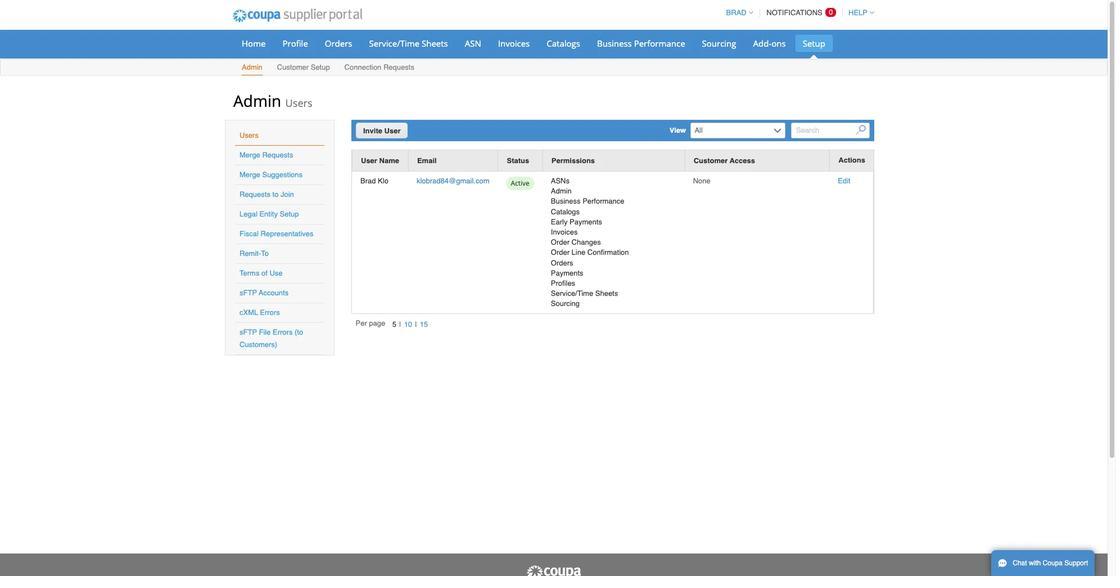 Task type: vqa. For each thing, say whether or not it's contained in the screenshot.
Texas at left bottom
no



Task type: locate. For each thing, give the bounding box(es) containing it.
admin for admin users
[[233, 90, 281, 111]]

order left line
[[551, 248, 570, 257]]

1 horizontal spatial user
[[385, 127, 401, 135]]

1 vertical spatial setup
[[311, 63, 330, 71]]

errors
[[260, 308, 280, 317], [273, 328, 293, 336]]

actions
[[839, 156, 866, 164]]

invite
[[363, 127, 383, 135]]

2 sftp from the top
[[240, 328, 257, 336]]

notifications
[[767, 8, 823, 17]]

1 vertical spatial payments
[[551, 269, 584, 277]]

customer down profile
[[277, 63, 309, 71]]

sftp up customers)
[[240, 328, 257, 336]]

remit-to link
[[240, 249, 269, 258]]

navigation
[[722, 2, 875, 24], [356, 318, 431, 331]]

2 order from the top
[[551, 248, 570, 257]]

admin down the admin link
[[233, 90, 281, 111]]

business inside asns admin business performance catalogs early payments invoices order changes order line confirmation orders payments profiles service/time sheets sourcing
[[551, 197, 581, 206]]

catalogs right invoices link
[[547, 38, 581, 49]]

admin inside asns admin business performance catalogs early payments invoices order changes order line confirmation orders payments profiles service/time sheets sourcing
[[551, 187, 572, 195]]

sftp file errors (to customers)
[[240, 328, 303, 349]]

0 vertical spatial service/time
[[369, 38, 420, 49]]

payments up profiles
[[551, 269, 584, 277]]

0 vertical spatial brad
[[727, 8, 747, 17]]

use
[[270, 269, 283, 277]]

sftp
[[240, 289, 257, 297], [240, 328, 257, 336]]

order down early
[[551, 238, 570, 246]]

brad up sourcing link
[[727, 8, 747, 17]]

0
[[829, 8, 833, 16]]

admin for admin
[[242, 63, 263, 71]]

users down customer setup link
[[286, 96, 313, 110]]

1 sftp from the top
[[240, 289, 257, 297]]

profile link
[[275, 35, 316, 52]]

cxml errors
[[240, 308, 280, 317]]

1 vertical spatial orders
[[551, 259, 574, 267]]

1 vertical spatial service/time
[[551, 289, 594, 298]]

sftp for sftp accounts
[[240, 289, 257, 297]]

| right 10
[[415, 320, 417, 329]]

active
[[511, 178, 530, 188]]

orders inside asns admin business performance catalogs early payments invoices order changes order line confirmation orders payments profiles service/time sheets sourcing
[[551, 259, 574, 267]]

1 vertical spatial sheets
[[596, 289, 618, 298]]

1 horizontal spatial sourcing
[[702, 38, 737, 49]]

1 vertical spatial business
[[551, 197, 581, 206]]

View text field
[[692, 123, 772, 138]]

invite user
[[363, 127, 401, 135]]

service/time down profiles
[[551, 289, 594, 298]]

navigation containing notifications 0
[[722, 2, 875, 24]]

sheets left asn link
[[422, 38, 448, 49]]

brad left klo
[[361, 177, 376, 185]]

1 vertical spatial brad
[[361, 177, 376, 185]]

1 vertical spatial user
[[361, 156, 377, 165]]

1 vertical spatial merge
[[240, 170, 260, 179]]

terms
[[240, 269, 260, 277]]

user name
[[361, 156, 399, 165]]

1 merge from the top
[[240, 151, 260, 159]]

brad klo
[[361, 177, 389, 185]]

invoices right asn link
[[498, 38, 530, 49]]

payments
[[570, 218, 602, 226], [551, 269, 584, 277]]

legal
[[240, 210, 258, 218]]

1 vertical spatial requests
[[262, 151, 293, 159]]

admin
[[242, 63, 263, 71], [233, 90, 281, 111], [551, 187, 572, 195]]

merge requests link
[[240, 151, 293, 159]]

file
[[259, 328, 271, 336]]

1 horizontal spatial orders
[[551, 259, 574, 267]]

coupa supplier portal image
[[225, 2, 370, 30], [526, 565, 582, 576]]

chat
[[1013, 559, 1028, 567]]

brad for brad
[[727, 8, 747, 17]]

1 vertical spatial errors
[[273, 328, 293, 336]]

brad link
[[722, 8, 754, 17]]

sftp up "cxml"
[[240, 289, 257, 297]]

0 horizontal spatial service/time
[[369, 38, 420, 49]]

sftp inside sftp file errors (to customers)
[[240, 328, 257, 336]]

1 horizontal spatial sheets
[[596, 289, 618, 298]]

2 merge from the top
[[240, 170, 260, 179]]

admin down home link
[[242, 63, 263, 71]]

sourcing
[[702, 38, 737, 49], [551, 299, 580, 308]]

|
[[399, 320, 401, 329], [415, 320, 417, 329]]

business right catalogs link
[[597, 38, 632, 49]]

service/time inside asns admin business performance catalogs early payments invoices order changes order line confirmation orders payments profiles service/time sheets sourcing
[[551, 289, 594, 298]]

merge for merge requests
[[240, 151, 260, 159]]

1 vertical spatial sftp
[[240, 328, 257, 336]]

notifications 0
[[767, 8, 833, 17]]

0 vertical spatial order
[[551, 238, 570, 246]]

0 vertical spatial setup
[[803, 38, 826, 49]]

0 vertical spatial users
[[286, 96, 313, 110]]

of
[[262, 269, 268, 277]]

0 vertical spatial orders
[[325, 38, 352, 49]]

1 vertical spatial admin
[[233, 90, 281, 111]]

order
[[551, 238, 570, 246], [551, 248, 570, 257]]

user right invite at the left of the page
[[385, 127, 401, 135]]

1 horizontal spatial service/time
[[551, 289, 594, 298]]

sheets down confirmation
[[596, 289, 618, 298]]

line
[[572, 248, 586, 257]]

1 horizontal spatial navigation
[[722, 2, 875, 24]]

requests down service/time sheets link on the left top of page
[[384, 63, 415, 71]]

early
[[551, 218, 568, 226]]

1 vertical spatial invoices
[[551, 228, 578, 236]]

1 vertical spatial customer
[[694, 156, 728, 165]]

profiles
[[551, 279, 576, 287]]

errors left (to
[[273, 328, 293, 336]]

suggestions
[[262, 170, 303, 179]]

0 horizontal spatial |
[[399, 320, 401, 329]]

1 vertical spatial navigation
[[356, 318, 431, 331]]

name
[[379, 156, 399, 165]]

0 horizontal spatial setup
[[280, 210, 299, 218]]

customer inside "button"
[[694, 156, 728, 165]]

requests left to
[[240, 190, 271, 199]]

setup down orders link on the top
[[311, 63, 330, 71]]

with
[[1030, 559, 1042, 567]]

0 horizontal spatial navigation
[[356, 318, 431, 331]]

5
[[392, 320, 397, 329]]

orders link
[[318, 35, 360, 52]]

0 vertical spatial navigation
[[722, 2, 875, 24]]

customer setup link
[[277, 61, 331, 75]]

business down the asns
[[551, 197, 581, 206]]

requests
[[384, 63, 415, 71], [262, 151, 293, 159], [240, 190, 271, 199]]

1 horizontal spatial performance
[[634, 38, 686, 49]]

1 horizontal spatial business
[[597, 38, 632, 49]]

0 vertical spatial admin
[[242, 63, 263, 71]]

payments up changes
[[570, 218, 602, 226]]

customer access
[[694, 156, 756, 165]]

fiscal representatives
[[240, 230, 314, 238]]

add-ons link
[[746, 35, 794, 52]]

sheets
[[422, 38, 448, 49], [596, 289, 618, 298]]

1 vertical spatial performance
[[583, 197, 625, 206]]

legal entity setup
[[240, 210, 299, 218]]

5 button
[[390, 318, 399, 330]]

0 vertical spatial user
[[385, 127, 401, 135]]

service/time inside service/time sheets link
[[369, 38, 420, 49]]

1 order from the top
[[551, 238, 570, 246]]

sourcing down brad "link"
[[702, 38, 737, 49]]

1 horizontal spatial customer
[[694, 156, 728, 165]]

catalogs up early
[[551, 207, 580, 216]]

1 vertical spatial order
[[551, 248, 570, 257]]

permissions button
[[552, 155, 595, 167]]

users
[[286, 96, 313, 110], [240, 131, 259, 140]]

merge down merge requests link
[[240, 170, 260, 179]]

errors down accounts
[[260, 308, 280, 317]]

setup down notifications 0
[[803, 38, 826, 49]]

requests inside the connection requests link
[[384, 63, 415, 71]]

1 vertical spatial coupa supplier portal image
[[526, 565, 582, 576]]

connection requests link
[[344, 61, 415, 75]]

2 vertical spatial admin
[[551, 187, 572, 195]]

setup
[[803, 38, 826, 49], [311, 63, 330, 71], [280, 210, 299, 218]]

add-ons
[[754, 38, 786, 49]]

0 horizontal spatial performance
[[583, 197, 625, 206]]

0 vertical spatial sftp
[[240, 289, 257, 297]]

0 vertical spatial business
[[597, 38, 632, 49]]

sourcing down profiles
[[551, 299, 580, 308]]

merge suggestions link
[[240, 170, 303, 179]]

merge down the users link
[[240, 151, 260, 159]]

0 vertical spatial payments
[[570, 218, 602, 226]]

0 horizontal spatial brad
[[361, 177, 376, 185]]

service/time up connection requests
[[369, 38, 420, 49]]

2 horizontal spatial setup
[[803, 38, 826, 49]]

0 horizontal spatial user
[[361, 156, 377, 165]]

sourcing link
[[695, 35, 744, 52]]

help
[[849, 8, 868, 17]]

catalogs link
[[540, 35, 588, 52]]

1 vertical spatial catalogs
[[551, 207, 580, 216]]

1 horizontal spatial |
[[415, 320, 417, 329]]

0 horizontal spatial coupa supplier portal image
[[225, 2, 370, 30]]

1 horizontal spatial brad
[[727, 8, 747, 17]]

0 horizontal spatial users
[[240, 131, 259, 140]]

sourcing inside asns admin business performance catalogs early payments invoices order changes order line confirmation orders payments profiles service/time sheets sourcing
[[551, 299, 580, 308]]

user left name
[[361, 156, 377, 165]]

users up merge requests
[[240, 131, 259, 140]]

customer up none on the right top
[[694, 156, 728, 165]]

invoices down early
[[551, 228, 578, 236]]

1 horizontal spatial users
[[286, 96, 313, 110]]

home
[[242, 38, 266, 49]]

admin users
[[233, 90, 313, 111]]

1 vertical spatial sourcing
[[551, 299, 580, 308]]

orders down line
[[551, 259, 574, 267]]

0 vertical spatial sourcing
[[702, 38, 737, 49]]

requests up the suggestions
[[262, 151, 293, 159]]

user
[[385, 127, 401, 135], [361, 156, 377, 165]]

0 vertical spatial merge
[[240, 151, 260, 159]]

0 horizontal spatial business
[[551, 197, 581, 206]]

service/time
[[369, 38, 420, 49], [551, 289, 594, 298]]

Search text field
[[792, 123, 870, 138]]

0 vertical spatial coupa supplier portal image
[[225, 2, 370, 30]]

0 vertical spatial invoices
[[498, 38, 530, 49]]

invite user link
[[356, 123, 408, 138]]

customer access button
[[694, 155, 756, 167]]

status button
[[507, 155, 530, 167]]

setup down the join
[[280, 210, 299, 218]]

merge requests
[[240, 151, 293, 159]]

1 horizontal spatial invoices
[[551, 228, 578, 236]]

0 horizontal spatial sourcing
[[551, 299, 580, 308]]

brad
[[727, 8, 747, 17], [361, 177, 376, 185]]

0 vertical spatial customer
[[277, 63, 309, 71]]

0 vertical spatial sheets
[[422, 38, 448, 49]]

0 vertical spatial performance
[[634, 38, 686, 49]]

0 horizontal spatial customer
[[277, 63, 309, 71]]

admin down the asns
[[551, 187, 572, 195]]

orders up connection
[[325, 38, 352, 49]]

setup link
[[796, 35, 833, 52]]

0 vertical spatial requests
[[384, 63, 415, 71]]

| right 5
[[399, 320, 401, 329]]



Task type: describe. For each thing, give the bounding box(es) containing it.
asns admin business performance catalogs early payments invoices order changes order line confirmation orders payments profiles service/time sheets sourcing
[[551, 177, 629, 308]]

user inside invite user link
[[385, 127, 401, 135]]

users inside admin users
[[286, 96, 313, 110]]

asns
[[551, 177, 570, 185]]

per page
[[356, 319, 386, 327]]

fiscal representatives link
[[240, 230, 314, 238]]

performance inside asns admin business performance catalogs early payments invoices order changes order line confirmation orders payments profiles service/time sheets sourcing
[[583, 197, 625, 206]]

(to
[[295, 328, 303, 336]]

email
[[417, 156, 437, 165]]

sftp file errors (to customers) link
[[240, 328, 303, 349]]

users link
[[240, 131, 259, 140]]

10 button
[[401, 318, 415, 330]]

customer for customer setup
[[277, 63, 309, 71]]

representatives
[[261, 230, 314, 238]]

1 horizontal spatial coupa supplier portal image
[[526, 565, 582, 576]]

ons
[[772, 38, 786, 49]]

customer for customer access
[[694, 156, 728, 165]]

coupa
[[1043, 559, 1063, 567]]

admin link
[[241, 61, 263, 75]]

requests for connection requests
[[384, 63, 415, 71]]

user name button
[[361, 155, 399, 167]]

sftp for sftp file errors (to customers)
[[240, 328, 257, 336]]

15 button
[[417, 318, 431, 330]]

1 vertical spatial users
[[240, 131, 259, 140]]

profile
[[283, 38, 308, 49]]

access
[[730, 156, 756, 165]]

status
[[507, 156, 530, 165]]

add-
[[754, 38, 772, 49]]

support
[[1065, 559, 1089, 567]]

customers)
[[240, 340, 277, 349]]

catalogs inside asns admin business performance catalogs early payments invoices order changes order line confirmation orders payments profiles service/time sheets sourcing
[[551, 207, 580, 216]]

chat with coupa support
[[1013, 559, 1089, 567]]

1 horizontal spatial setup
[[311, 63, 330, 71]]

per
[[356, 319, 367, 327]]

0 horizontal spatial invoices
[[498, 38, 530, 49]]

0 horizontal spatial sheets
[[422, 38, 448, 49]]

view
[[670, 126, 686, 134]]

invoices inside asns admin business performance catalogs early payments invoices order changes order line confirmation orders payments profiles service/time sheets sourcing
[[551, 228, 578, 236]]

email button
[[417, 155, 437, 167]]

performance inside business performance link
[[634, 38, 686, 49]]

navigation containing per page
[[356, 318, 431, 331]]

15
[[420, 320, 428, 329]]

changes
[[572, 238, 601, 246]]

2 vertical spatial setup
[[280, 210, 299, 218]]

business performance
[[597, 38, 686, 49]]

invoices link
[[491, 35, 537, 52]]

to
[[261, 249, 269, 258]]

klobrad84@gmail.com link
[[417, 177, 490, 185]]

fiscal
[[240, 230, 259, 238]]

customer setup
[[277, 63, 330, 71]]

legal entity setup link
[[240, 210, 299, 218]]

asn link
[[458, 35, 489, 52]]

klobrad84@gmail.com
[[417, 177, 490, 185]]

requests for merge requests
[[262, 151, 293, 159]]

0 vertical spatial errors
[[260, 308, 280, 317]]

edit
[[838, 177, 851, 185]]

connection
[[345, 63, 382, 71]]

home link
[[235, 35, 273, 52]]

service/time sheets link
[[362, 35, 456, 52]]

active button
[[507, 176, 534, 194]]

1 | from the left
[[399, 320, 401, 329]]

remit-
[[240, 249, 261, 258]]

search image
[[857, 125, 867, 135]]

sheets inside asns admin business performance catalogs early payments invoices order changes order line confirmation orders payments profiles service/time sheets sourcing
[[596, 289, 618, 298]]

business performance link
[[590, 35, 693, 52]]

terms of use
[[240, 269, 283, 277]]

join
[[281, 190, 294, 199]]

permissions
[[552, 156, 595, 165]]

0 horizontal spatial orders
[[325, 38, 352, 49]]

entity
[[260, 210, 278, 218]]

to
[[273, 190, 279, 199]]

requests to join
[[240, 190, 294, 199]]

page
[[369, 319, 386, 327]]

none
[[693, 177, 711, 185]]

terms of use link
[[240, 269, 283, 277]]

chat with coupa support button
[[992, 550, 1096, 576]]

service/time sheets
[[369, 38, 448, 49]]

requests to join link
[[240, 190, 294, 199]]

10
[[404, 320, 412, 329]]

2 | from the left
[[415, 320, 417, 329]]

edit link
[[838, 177, 851, 185]]

cxml
[[240, 308, 258, 317]]

user inside user name button
[[361, 156, 377, 165]]

asn
[[465, 38, 481, 49]]

cxml errors link
[[240, 308, 280, 317]]

accounts
[[259, 289, 289, 297]]

brad for brad klo
[[361, 177, 376, 185]]

2 vertical spatial requests
[[240, 190, 271, 199]]

merge for merge suggestions
[[240, 170, 260, 179]]

merge suggestions
[[240, 170, 303, 179]]

errors inside sftp file errors (to customers)
[[273, 328, 293, 336]]

0 vertical spatial catalogs
[[547, 38, 581, 49]]

klo
[[378, 177, 389, 185]]

connection requests
[[345, 63, 415, 71]]

confirmation
[[588, 248, 629, 257]]



